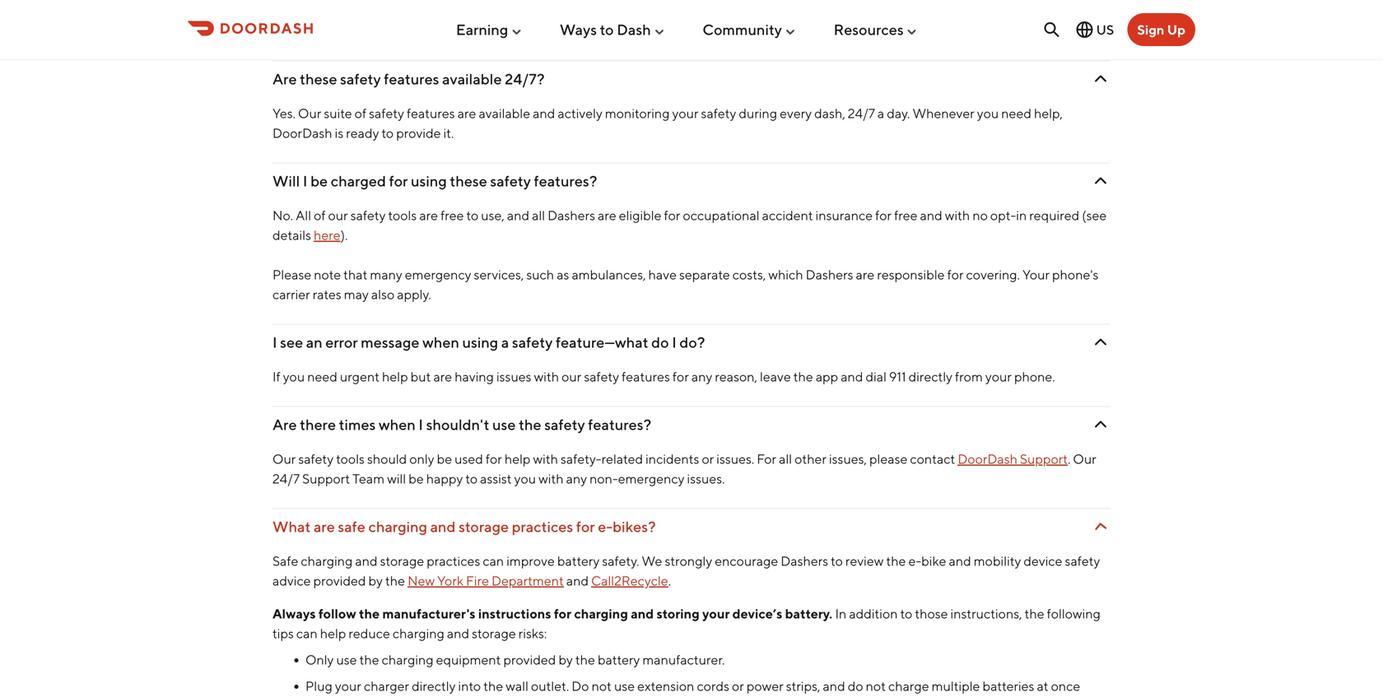 Task type: locate. For each thing, give the bounding box(es) containing it.
tools up team on the bottom left of the page
[[336, 451, 365, 467]]

storage inside in addition to those instructions, the following tips can help reduce charging and storage risks:
[[472, 626, 516, 641]]

do
[[572, 678, 589, 694]]

1 vertical spatial when
[[379, 416, 416, 433]]

in inside you can easily find all the available safety features by tapping the blue shield icon in the top right corner of the home screen (next to the button), or on the top right corner of your app.
[[743, 3, 754, 19]]

(next
[[987, 3, 1017, 19]]

or inside plug your charger directly into the wall outlet. do not use extension cords or power strips, and do not charge multiple batteries at once
[[732, 678, 744, 694]]

as
[[557, 267, 569, 282]]

is
[[335, 125, 343, 141]]

not
[[592, 678, 612, 694], [866, 678, 886, 694]]

phone.
[[1014, 369, 1055, 384]]

or
[[322, 23, 335, 39], [702, 451, 714, 467], [732, 678, 744, 694]]

our
[[328, 207, 348, 223], [562, 369, 581, 384]]

1 vertical spatial in
[[1016, 207, 1027, 223]]

with down "safety-"
[[538, 471, 564, 487]]

these up the use,
[[450, 172, 487, 190]]

available inside yes. our suite of safety features are available and actively monitoring your safety during every dash, 24/7 a day. whenever you need help, doordash is ready to provide it.
[[479, 105, 530, 121]]

when up "should"
[[379, 416, 416, 433]]

0 horizontal spatial these
[[300, 70, 337, 88]]

0 vertical spatial can
[[298, 3, 319, 19]]

24/7 inside . our 24/7 support team will be happy to assist you with any non-emergency issues.
[[272, 471, 300, 487]]

1 vertical spatial features?
[[588, 416, 651, 433]]

practices up improve
[[512, 518, 573, 536]]

0 vertical spatial available
[[420, 3, 471, 19]]

2 are from the top
[[272, 416, 297, 433]]

2 vertical spatial available
[[479, 105, 530, 121]]

0 horizontal spatial doordash
[[272, 125, 332, 141]]

a
[[877, 105, 884, 121], [501, 333, 509, 351]]

available up earning
[[420, 3, 471, 19]]

free down the will i be charged for using these safety features?
[[440, 207, 464, 223]]

0 horizontal spatial corner
[[430, 23, 468, 39]]

2 vertical spatial or
[[732, 678, 744, 694]]

right left resources link
[[801, 3, 828, 19]]

1 vertical spatial directly
[[412, 678, 456, 694]]

3 chevron down image from the top
[[1091, 517, 1111, 537]]

opt-
[[990, 207, 1016, 223]]

0 horizontal spatial right
[[400, 23, 427, 39]]

community link
[[703, 14, 797, 45]]

1 horizontal spatial all
[[532, 207, 545, 223]]

1 vertical spatial top
[[377, 23, 397, 39]]

0 vertical spatial provided
[[313, 573, 366, 589]]

0 vertical spatial help
[[382, 369, 408, 384]]

for down do?
[[673, 369, 689, 384]]

0 horizontal spatial provided
[[313, 573, 366, 589]]

0 horizontal spatial 24/7
[[272, 471, 300, 487]]

do
[[651, 333, 669, 351], [848, 678, 863, 694]]

0 vertical spatial do
[[651, 333, 669, 351]]

1 vertical spatial emergency
[[618, 471, 685, 487]]

2 free from the left
[[894, 207, 918, 223]]

earning
[[456, 21, 508, 38]]

no
[[973, 207, 988, 223]]

0 vertical spatial practices
[[512, 518, 573, 536]]

charged
[[331, 172, 386, 190]]

all right find
[[382, 3, 395, 19]]

battery left the safety.
[[557, 553, 600, 569]]

dashers inside safe charging and storage practices can improve battery safety. we strongly encourage dashers to review the e-bike and mobility device safety advice provided by the
[[781, 553, 828, 569]]

the inside plug your charger directly into the wall outlet. do not use extension cords or power strips, and do not charge multiple batteries at once
[[483, 678, 503, 694]]

1 horizontal spatial use
[[492, 416, 516, 433]]

1 vertical spatial corner
[[430, 23, 468, 39]]

1 vertical spatial e-
[[908, 553, 921, 569]]

community
[[703, 21, 782, 38]]

issues. inside . our 24/7 support team will be happy to assist you with any non-emergency issues.
[[687, 471, 725, 487]]

are inside yes. our suite of safety features are available and actively monitoring your safety during every dash, 24/7 a day. whenever you need help, doordash is ready to provide it.
[[457, 105, 476, 121]]

the down find
[[355, 23, 375, 39]]

1 horizontal spatial need
[[1001, 105, 1031, 121]]

0 horizontal spatial all
[[382, 3, 395, 19]]

2 vertical spatial chevron down image
[[1091, 517, 1111, 537]]

for left covering.
[[947, 267, 964, 282]]

need left help, at the top of the page
[[1001, 105, 1031, 121]]

0 horizontal spatial any
[[566, 471, 587, 487]]

features? up related
[[588, 416, 651, 433]]

which
[[768, 267, 803, 282]]

1 vertical spatial .
[[668, 573, 671, 589]]

to left review
[[831, 553, 843, 569]]

and left "no"
[[920, 207, 942, 223]]

practices
[[512, 518, 573, 536], [427, 553, 480, 569]]

storage down the instructions
[[472, 626, 516, 641]]

provided up follow at the left
[[313, 573, 366, 589]]

1 vertical spatial dashers
[[806, 267, 853, 282]]

by up do
[[559, 652, 573, 668]]

1 horizontal spatial tools
[[388, 207, 417, 223]]

battery
[[557, 553, 600, 569], [598, 652, 640, 668]]

be
[[310, 172, 328, 190], [437, 451, 452, 467], [409, 471, 424, 487]]

use,
[[481, 207, 505, 223]]

our inside . our 24/7 support team will be happy to assist you with any non-emergency issues.
[[1073, 451, 1096, 467]]

are left safe
[[314, 518, 335, 536]]

e- inside safe charging and storage practices can improve battery safety. we strongly encourage dashers to review the e-bike and mobility device safety advice provided by the
[[908, 553, 921, 569]]

directly
[[909, 369, 952, 384], [412, 678, 456, 694]]

you right if
[[283, 369, 305, 384]]

1 horizontal spatial do
[[848, 678, 863, 694]]

our inside yes. our suite of safety features are available and actively monitoring your safety during every dash, 24/7 a day. whenever you need help, doordash is ready to provide it.
[[298, 105, 321, 121]]

cords
[[697, 678, 729, 694]]

are down the will i be charged for using these safety features?
[[419, 207, 438, 223]]

and inside yes. our suite of safety features are available and actively monitoring your safety during every dash, 24/7 a day. whenever you need help, doordash is ready to provide it.
[[533, 105, 555, 121]]

safety inside safe charging and storage practices can improve battery safety. we strongly encourage dashers to review the e-bike and mobility device safety advice provided by the
[[1065, 553, 1100, 569]]

are these safety features available 24/7?
[[272, 70, 545, 88]]

1 vertical spatial any
[[566, 471, 587, 487]]

2 horizontal spatial or
[[732, 678, 744, 694]]

separate
[[679, 267, 730, 282]]

issues. left for
[[716, 451, 754, 467]]

our up what at the left bottom
[[272, 451, 296, 467]]

to inside . our 24/7 support team will be happy to assist you with any non-emergency issues.
[[465, 471, 478, 487]]

can inside you can easily find all the available safety features by tapping the blue shield icon in the top right corner of the home screen (next to the button), or on the top right corner of your app.
[[298, 3, 319, 19]]

all right for
[[779, 451, 792, 467]]

dashers up as
[[548, 207, 595, 223]]

2 chevron down image from the top
[[1091, 333, 1111, 352]]

1 vertical spatial help
[[505, 451, 531, 467]]

features inside yes. our suite of safety features are available and actively monitoring your safety during every dash, 24/7 a day. whenever you need help, doordash is ready to provide it.
[[407, 105, 455, 121]]

only use the charging equipment provided by the battery manufacturer.
[[305, 652, 725, 668]]

0 horizontal spatial using
[[411, 172, 447, 190]]

device
[[1024, 553, 1062, 569]]

safety up earning
[[474, 3, 509, 19]]

safety.
[[602, 553, 639, 569]]

when
[[422, 333, 459, 351], [379, 416, 416, 433]]

whenever
[[913, 105, 974, 121]]

for inside please note that many emergency services, such as ambulances, have separate costs, which dashers are responsible for covering. your phone's carrier rates may also apply.
[[947, 267, 964, 282]]

. our 24/7 support team will be happy to assist you with any non-emergency issues.
[[272, 451, 1096, 487]]

here link
[[314, 227, 341, 243]]

0 vertical spatial directly
[[909, 369, 952, 384]]

do?
[[679, 333, 705, 351]]

call2recycle link
[[591, 573, 668, 589]]

you right whenever
[[977, 105, 999, 121]]

help
[[382, 369, 408, 384], [505, 451, 531, 467], [320, 626, 346, 641]]

use right shouldn't
[[492, 416, 516, 433]]

1 horizontal spatial corner
[[831, 3, 869, 19]]

help down follow at the left
[[320, 626, 346, 641]]

.
[[1068, 451, 1071, 467], [668, 573, 671, 589]]

chevron down image
[[1091, 171, 1111, 191], [1091, 415, 1111, 435]]

safety-
[[561, 451, 601, 467]]

new york fire department link
[[408, 573, 564, 589]]

be right will
[[409, 471, 424, 487]]

of right all
[[314, 207, 326, 223]]

do inside plug your charger directly into the wall outlet. do not use extension cords or power strips, and do not charge multiple batteries at once
[[848, 678, 863, 694]]

be right will at left
[[310, 172, 328, 190]]

any
[[691, 369, 712, 384], [566, 471, 587, 487]]

1 vertical spatial doordash
[[958, 451, 1017, 467]]

required
[[1029, 207, 1079, 223]]

charging inside safe charging and storage practices can improve battery safety. we strongly encourage dashers to review the e-bike and mobility device safety advice provided by the
[[301, 553, 353, 569]]

to inside in addition to those instructions, the following tips can help reduce charging and storage risks:
[[900, 606, 912, 622]]

24/7 right dash,
[[848, 105, 875, 121]]

your right "monitoring"
[[672, 105, 699, 121]]

24/7 up what at the left bottom
[[272, 471, 300, 487]]

are inside please note that many emergency services, such as ambulances, have separate costs, which dashers are responsible for covering. your phone's carrier rates may also apply.
[[856, 267, 875, 282]]

0 vertical spatial are
[[272, 70, 297, 88]]

1 horizontal spatial .
[[1068, 451, 1071, 467]]

0 horizontal spatial emergency
[[405, 267, 471, 282]]

the right find
[[397, 3, 417, 19]]

the up community on the right top
[[756, 3, 776, 19]]

for
[[389, 172, 408, 190], [664, 207, 680, 223], [875, 207, 892, 223], [947, 267, 964, 282], [673, 369, 689, 384], [486, 451, 502, 467], [576, 518, 595, 536], [554, 606, 571, 622]]

but
[[411, 369, 431, 384]]

issues
[[496, 369, 531, 384]]

0 horizontal spatial when
[[379, 416, 416, 433]]

1 horizontal spatial our
[[298, 105, 321, 121]]

1 vertical spatial 24/7
[[272, 471, 300, 487]]

2 vertical spatial use
[[614, 678, 635, 694]]

0 horizontal spatial our
[[328, 207, 348, 223]]

of up the resources
[[872, 3, 884, 19]]

0 vertical spatial need
[[1001, 105, 1031, 121]]

a up issues
[[501, 333, 509, 351]]

our up ).
[[328, 207, 348, 223]]

0 vertical spatial storage
[[459, 518, 509, 536]]

0 vertical spatial e-
[[598, 518, 613, 536]]

department
[[491, 573, 564, 589]]

we
[[642, 553, 662, 569]]

button),
[[272, 23, 320, 39]]

0 vertical spatial or
[[322, 23, 335, 39]]

to right 'ready'
[[382, 125, 394, 141]]

storing
[[657, 606, 700, 622]]

can inside safe charging and storage practices can improve battery safety. we strongly encourage dashers to review the e-bike and mobility device safety advice provided by the
[[483, 553, 504, 569]]

1 vertical spatial storage
[[380, 553, 424, 569]]

1 horizontal spatial not
[[866, 678, 886, 694]]

available down 24/7?
[[479, 105, 530, 121]]

1 vertical spatial or
[[702, 451, 714, 467]]

be inside . our 24/7 support team will be happy to assist you with any non-emergency issues.
[[409, 471, 424, 487]]

features?
[[534, 172, 597, 190], [588, 416, 651, 433]]

0 vertical spatial in
[[743, 3, 754, 19]]

all right the use,
[[532, 207, 545, 223]]

0 vertical spatial chevron down image
[[1091, 69, 1111, 89]]

doordash down yes.
[[272, 125, 332, 141]]

to left those
[[900, 606, 912, 622]]

services,
[[474, 267, 524, 282]]

use inside plug your charger directly into the wall outlet. do not use extension cords or power strips, and do not charge multiple batteries at once
[[614, 678, 635, 694]]

1 are from the top
[[272, 70, 297, 88]]

are
[[457, 105, 476, 121], [419, 207, 438, 223], [598, 207, 616, 223], [856, 267, 875, 282], [433, 369, 452, 384], [314, 518, 335, 536]]

1 vertical spatial use
[[336, 652, 357, 668]]

you inside yes. our suite of safety features are available and actively monitoring your safety during every dash, 24/7 a day. whenever you need help, doordash is ready to provide it.
[[977, 105, 999, 121]]

support
[[1020, 451, 1068, 467], [302, 471, 350, 487]]

0 vertical spatial using
[[411, 172, 447, 190]]

1 vertical spatial by
[[368, 573, 383, 589]]

1 vertical spatial provided
[[503, 652, 556, 668]]

times
[[339, 416, 376, 433]]

blue
[[649, 3, 676, 19]]

use left extension
[[614, 678, 635, 694]]

for right insurance
[[875, 207, 892, 223]]

these
[[300, 70, 337, 88], [450, 172, 487, 190]]

are left responsible
[[856, 267, 875, 282]]

our
[[298, 105, 321, 121], [272, 451, 296, 467], [1073, 451, 1096, 467]]

feature—what
[[556, 333, 648, 351]]

1 horizontal spatial right
[[801, 3, 828, 19]]

emergency inside please note that many emergency services, such as ambulances, have separate costs, which dashers are responsible for covering. your phone's carrier rates may also apply.
[[405, 267, 471, 282]]

1 vertical spatial practices
[[427, 553, 480, 569]]

your inside plug your charger directly into the wall outlet. do not use extension cords or power strips, and do not charge multiple batteries at once
[[335, 678, 361, 694]]

call2recycle
[[591, 573, 668, 589]]

(see
[[1082, 207, 1107, 223]]

batteries
[[983, 678, 1034, 694]]

to inside you can easily find all the available safety features by tapping the blue shield icon in the top right corner of the home screen (next to the button), or on the top right corner of your app.
[[1020, 3, 1032, 19]]

to down used
[[465, 471, 478, 487]]

dial
[[866, 369, 887, 384]]

1 horizontal spatial any
[[691, 369, 712, 384]]

in
[[743, 3, 754, 19], [1016, 207, 1027, 223]]

1 vertical spatial chevron down image
[[1091, 415, 1111, 435]]

support inside . our 24/7 support team will be happy to assist you with any non-emergency issues.
[[302, 471, 350, 487]]

safety down charged
[[350, 207, 386, 223]]

0 horizontal spatial you
[[283, 369, 305, 384]]

0 horizontal spatial or
[[322, 23, 335, 39]]

0 horizontal spatial directly
[[412, 678, 456, 694]]

your
[[485, 23, 511, 39], [672, 105, 699, 121], [985, 369, 1012, 384], [702, 606, 730, 622], [335, 678, 361, 694]]

0 horizontal spatial not
[[592, 678, 612, 694]]

1 vertical spatial right
[[400, 23, 427, 39]]

24/7 inside yes. our suite of safety features are available and actively monitoring your safety during every dash, 24/7 a day. whenever you need help, doordash is ready to provide it.
[[848, 105, 875, 121]]

0 horizontal spatial free
[[440, 207, 464, 223]]

to left the use,
[[466, 207, 479, 223]]

safety up issues
[[512, 333, 553, 351]]

dashers
[[548, 207, 595, 223], [806, 267, 853, 282], [781, 553, 828, 569]]

provided inside safe charging and storage practices can improve battery safety. we strongly encourage dashers to review the e-bike and mobility device safety advice provided by the
[[313, 573, 366, 589]]

practices inside safe charging and storage practices can improve battery safety. we strongly encourage dashers to review the e-bike and mobility device safety advice provided by the
[[427, 553, 480, 569]]

2 horizontal spatial our
[[1073, 451, 1096, 467]]

monitoring
[[605, 105, 670, 121]]

storage inside safe charging and storage practices can improve battery safety. we strongly encourage dashers to review the e-bike and mobility device safety advice provided by the
[[380, 553, 424, 569]]

by inside safe charging and storage practices can improve battery safety. we strongly encourage dashers to review the e-bike and mobility device safety advice provided by the
[[368, 573, 383, 589]]

the up "dash"
[[627, 3, 647, 19]]

0 vertical spatial dashers
[[548, 207, 595, 223]]

your inside yes. our suite of safety features are available and actively monitoring your safety during every dash, 24/7 a day. whenever you need help, doordash is ready to provide it.
[[672, 105, 699, 121]]

1 vertical spatial all
[[532, 207, 545, 223]]

0 horizontal spatial help
[[320, 626, 346, 641]]

all
[[296, 207, 311, 223]]

0 vertical spatial chevron down image
[[1091, 171, 1111, 191]]

available
[[420, 3, 471, 19], [442, 70, 502, 88], [479, 105, 530, 121]]

2 chevron down image from the top
[[1091, 415, 1111, 435]]

any inside . our 24/7 support team will be happy to assist you with any non-emergency issues.
[[566, 471, 587, 487]]

issues. down incidents
[[687, 471, 725, 487]]

you right assist
[[514, 471, 536, 487]]

urgent
[[340, 369, 380, 384]]

all
[[382, 3, 395, 19], [532, 207, 545, 223], [779, 451, 792, 467]]

a left 'day.'
[[877, 105, 884, 121]]

be up happy
[[437, 451, 452, 467]]

i left do?
[[672, 333, 677, 351]]

only
[[409, 451, 434, 467]]

globe line image
[[1075, 20, 1095, 40]]

0 vertical spatial a
[[877, 105, 884, 121]]

storage
[[459, 518, 509, 536], [380, 553, 424, 569], [472, 626, 516, 641]]

directly inside plug your charger directly into the wall outlet. do not use extension cords or power strips, and do not charge multiple batteries at once
[[412, 678, 456, 694]]

1 horizontal spatial in
[[1016, 207, 1027, 223]]

of inside yes. our suite of safety features are available and actively monitoring your safety during every dash, 24/7 a day. whenever you need help, doordash is ready to provide it.
[[355, 105, 366, 121]]

use right only
[[336, 652, 357, 668]]

1 horizontal spatial when
[[422, 333, 459, 351]]

charging down manufacturer's
[[393, 626, 444, 641]]

1 not from the left
[[592, 678, 612, 694]]

an
[[306, 333, 322, 351]]

our right doordash support link
[[1073, 451, 1096, 467]]

the up do
[[575, 652, 595, 668]]

0 horizontal spatial top
[[377, 23, 397, 39]]

corner up the resources
[[831, 3, 869, 19]]

1 vertical spatial be
[[437, 451, 452, 467]]

by inside you can easily find all the available safety features by tapping the blue shield icon in the top right corner of the home screen (next to the button), or on the top right corner of your app.
[[562, 3, 577, 19]]

using up having
[[462, 333, 498, 351]]

2 vertical spatial help
[[320, 626, 346, 641]]

1 chevron down image from the top
[[1091, 171, 1111, 191]]

help left but
[[382, 369, 408, 384]]

the left following
[[1025, 606, 1044, 622]]

are down are these safety features available 24/7?
[[457, 105, 476, 121]]

tips
[[272, 626, 294, 641]]

will
[[272, 172, 300, 190]]

1 horizontal spatial be
[[409, 471, 424, 487]]

2 vertical spatial be
[[409, 471, 424, 487]]

fire
[[466, 573, 489, 589]]

directly right 911
[[909, 369, 952, 384]]

are up yes.
[[272, 70, 297, 88]]

chevron down image
[[1091, 69, 1111, 89], [1091, 333, 1111, 352], [1091, 517, 1111, 537]]

emergency up apply.
[[405, 267, 471, 282]]

addition
[[849, 606, 898, 622]]

help up assist
[[505, 451, 531, 467]]

safety inside you can easily find all the available safety features by tapping the blue shield icon in the top right corner of the home screen (next to the button), or on the top right corner of your app.
[[474, 3, 509, 19]]

for down new york fire department and call2recycle .
[[554, 606, 571, 622]]

these up 'suite'
[[300, 70, 337, 88]]

with inside . our 24/7 support team will be happy to assist you with any non-emergency issues.
[[538, 471, 564, 487]]

to right (next
[[1020, 3, 1032, 19]]

new
[[408, 573, 435, 589]]

when up but
[[422, 333, 459, 351]]

1 horizontal spatial 24/7
[[848, 105, 875, 121]]

1 vertical spatial do
[[848, 678, 863, 694]]

or left on
[[322, 23, 335, 39]]

your right plug
[[335, 678, 361, 694]]

0 horizontal spatial practices
[[427, 553, 480, 569]]

in left required
[[1016, 207, 1027, 223]]

our safety tools should only be used for help with safety-related incidents or issues. for all other issues, please contact doordash support
[[272, 451, 1068, 467]]

or right incidents
[[702, 451, 714, 467]]

need inside yes. our suite of safety features are available and actively monitoring your safety during every dash, 24/7 a day. whenever you need help, doordash is ready to provide it.
[[1001, 105, 1031, 121]]

using down provide
[[411, 172, 447, 190]]

1 chevron down image from the top
[[1091, 69, 1111, 89]]

0 vertical spatial issues.
[[716, 451, 754, 467]]

sign
[[1137, 22, 1164, 37]]



Task type: describe. For each thing, give the bounding box(es) containing it.
safety up "safety-"
[[544, 416, 585, 433]]

. inside . our 24/7 support team will be happy to assist you with any non-emergency issues.
[[1068, 451, 1071, 467]]

0 horizontal spatial .
[[668, 573, 671, 589]]

are there times when i shouldn't use the safety features?
[[272, 416, 651, 433]]

1 horizontal spatial doordash
[[958, 451, 1017, 467]]

always follow the manufacturer's instructions for charging and storing your device's battery.
[[272, 606, 835, 622]]

apply.
[[397, 287, 431, 302]]

2 horizontal spatial be
[[437, 451, 452, 467]]

should
[[367, 451, 407, 467]]

find
[[356, 3, 379, 19]]

actively
[[558, 105, 602, 121]]

battery.
[[785, 606, 832, 622]]

non-
[[590, 471, 618, 487]]

multiple
[[932, 678, 980, 694]]

help,
[[1034, 105, 1063, 121]]

please
[[869, 451, 908, 467]]

and up the "always follow the manufacturer's instructions for charging and storing your device's battery."
[[566, 573, 589, 589]]

and left the dial
[[841, 369, 863, 384]]

and down safe
[[355, 553, 378, 569]]

of left 'app.'
[[471, 23, 483, 39]]

chevron down image for feature—what
[[1091, 333, 1111, 352]]

reduce
[[349, 626, 390, 641]]

charger
[[364, 678, 409, 694]]

safety down 'there'
[[298, 451, 334, 467]]

0 horizontal spatial a
[[501, 333, 509, 351]]

a inside yes. our suite of safety features are available and actively monitoring your safety during every dash, 24/7 a day. whenever you need help, doordash is ready to provide it.
[[877, 105, 884, 121]]

0 vertical spatial these
[[300, 70, 337, 88]]

strongly
[[665, 553, 712, 569]]

24/7?
[[505, 70, 545, 88]]

having
[[455, 369, 494, 384]]

in
[[835, 606, 847, 622]]

with left "no"
[[945, 207, 970, 223]]

such
[[526, 267, 554, 282]]

no.
[[272, 207, 293, 223]]

2 vertical spatial by
[[559, 652, 573, 668]]

charging up 'charger' at left
[[382, 652, 434, 668]]

charging right safe
[[368, 518, 427, 536]]

wall
[[506, 678, 528, 694]]

related
[[601, 451, 643, 467]]

0 vertical spatial features?
[[534, 172, 597, 190]]

charging inside in addition to those instructions, the following tips can help reduce charging and storage risks:
[[393, 626, 444, 641]]

extension
[[637, 678, 694, 694]]

what
[[272, 518, 311, 536]]

i up only at the bottom left of the page
[[419, 416, 423, 433]]

manufacturer.
[[642, 652, 725, 668]]

the down issues
[[519, 416, 541, 433]]

see
[[280, 333, 303, 351]]

safe
[[272, 553, 298, 569]]

to down tapping
[[600, 21, 614, 38]]

assist
[[480, 471, 512, 487]]

york
[[437, 573, 463, 589]]

the up reduce
[[359, 606, 380, 622]]

1 horizontal spatial our
[[562, 369, 581, 384]]

safety up 'ready'
[[369, 105, 404, 121]]

dash
[[617, 21, 651, 38]]

1 horizontal spatial practices
[[512, 518, 573, 536]]

covering.
[[966, 267, 1020, 282]]

help inside in addition to those instructions, the following tips can help reduce charging and storage risks:
[[320, 626, 346, 641]]

1 vertical spatial these
[[450, 172, 487, 190]]

are for are there times when i shouldn't use the safety features?
[[272, 416, 297, 433]]

charge
[[888, 678, 929, 694]]

dashers inside please note that many emergency services, such as ambulances, have separate costs, which dashers are responsible for covering. your phone's carrier rates may also apply.
[[806, 267, 853, 282]]

and down happy
[[430, 518, 456, 536]]

home
[[909, 3, 943, 19]]

the right review
[[886, 553, 906, 569]]

and inside plug your charger directly into the wall outlet. do not use extension cords or power strips, and do not charge multiple batteries at once
[[823, 678, 845, 694]]

i right will at left
[[303, 172, 307, 190]]

outlet.
[[531, 678, 569, 694]]

the right (next
[[1034, 3, 1054, 19]]

0 vertical spatial any
[[691, 369, 712, 384]]

1 horizontal spatial support
[[1020, 451, 1068, 467]]

or for for
[[702, 451, 714, 467]]

up
[[1167, 22, 1185, 37]]

i left 'see'
[[272, 333, 277, 351]]

app.
[[514, 23, 539, 39]]

doordash support link
[[958, 451, 1068, 467]]

features inside you can easily find all the available safety features by tapping the blue shield icon in the top right corner of the home screen (next to the button), or on the top right corner of your app.
[[511, 3, 560, 19]]

and inside in addition to those instructions, the following tips can help reduce charging and storage risks:
[[447, 626, 469, 641]]

battery inside safe charging and storage practices can improve battery safety. we strongly encourage dashers to review the e-bike and mobility device safety advice provided by the
[[557, 553, 600, 569]]

1 horizontal spatial using
[[462, 333, 498, 351]]

resources link
[[834, 14, 918, 45]]

earning link
[[456, 14, 523, 45]]

to inside safe charging and storage practices can improve battery safety. we strongly encourage dashers to review the e-bike and mobility device safety advice provided by the
[[831, 553, 843, 569]]

many
[[370, 267, 402, 282]]

for right charged
[[389, 172, 408, 190]]

are for are these safety features available 24/7?
[[272, 70, 297, 88]]

ways to dash
[[560, 21, 651, 38]]

1 vertical spatial need
[[307, 369, 337, 384]]

the left app
[[793, 369, 813, 384]]

safety left during
[[701, 105, 736, 121]]

every
[[780, 105, 812, 121]]

other
[[795, 451, 827, 467]]

reason,
[[715, 369, 757, 384]]

in addition to those instructions, the following tips can help reduce charging and storage risks:
[[272, 606, 1101, 641]]

plug
[[305, 678, 332, 694]]

mobility
[[974, 553, 1021, 569]]

chevron down image for are there times when i shouldn't use the safety features?
[[1091, 415, 1111, 435]]

with left "safety-"
[[533, 451, 558, 467]]

can inside in addition to those instructions, the following tips can help reduce charging and storage risks:
[[296, 626, 318, 641]]

day.
[[887, 105, 910, 121]]

risks:
[[518, 626, 547, 641]]

ways to dash link
[[560, 14, 666, 45]]

for left bikes? at the bottom of page
[[576, 518, 595, 536]]

details
[[272, 227, 311, 243]]

you inside . our 24/7 support team will be happy to assist you with any non-emergency issues.
[[514, 471, 536, 487]]

yes. our suite of safety features are available and actively monitoring your safety during every dash, 24/7 a day. whenever you need help, doordash is ready to provide it.
[[272, 105, 1063, 141]]

safety up the use,
[[490, 172, 531, 190]]

chevron down image for will i be charged for using these safety features?
[[1091, 171, 1111, 191]]

no. all of our safety tools are free to use, and all dashers are eligible for occupational accident insurance for free and with no opt-in required
[[272, 207, 1082, 223]]

new york fire department and call2recycle .
[[408, 573, 671, 589]]

and right the use,
[[507, 207, 529, 223]]

are left eligible
[[598, 207, 616, 223]]

sign up
[[1137, 22, 1185, 37]]

1 vertical spatial battery
[[598, 652, 640, 668]]

insurance
[[816, 207, 873, 223]]

what are safe charging and storage practices for e-bikes?
[[272, 518, 656, 536]]

0 horizontal spatial use
[[336, 652, 357, 668]]

us
[[1096, 22, 1114, 37]]

0 horizontal spatial do
[[651, 333, 669, 351]]

our for 24/7
[[1073, 451, 1096, 467]]

0 vertical spatial tools
[[388, 207, 417, 223]]

available inside you can easily find all the available safety features by tapping the blue shield icon in the top right corner of the home screen (next to the button), or on the top right corner of your app.
[[420, 3, 471, 19]]

safety down feature—what
[[584, 369, 619, 384]]

dashers for are
[[548, 207, 595, 223]]

0 vertical spatial right
[[801, 3, 828, 19]]

encourage
[[715, 553, 778, 569]]

manufacturer's
[[382, 606, 475, 622]]

and right bike
[[949, 553, 971, 569]]

0 vertical spatial use
[[492, 416, 516, 433]]

to inside yes. our suite of safety features are available and actively monitoring your safety during every dash, 24/7 a day. whenever you need help, doordash is ready to provide it.
[[382, 125, 394, 141]]

suite
[[324, 105, 352, 121]]

carrier
[[272, 287, 310, 302]]

accident
[[762, 207, 813, 223]]

dashers for to
[[781, 553, 828, 569]]

for up assist
[[486, 451, 502, 467]]

there
[[300, 416, 336, 433]]

with right issues
[[534, 369, 559, 384]]

improve
[[506, 553, 555, 569]]

shield
[[678, 3, 713, 19]]

0 vertical spatial be
[[310, 172, 328, 190]]

1 horizontal spatial help
[[382, 369, 408, 384]]

leave
[[760, 369, 791, 384]]

i see an error message when using a safety feature—what do i do?
[[272, 333, 705, 351]]

and down call2recycle
[[631, 606, 654, 622]]

easily
[[321, 3, 354, 19]]

power
[[747, 678, 783, 694]]

issues,
[[829, 451, 867, 467]]

the inside in addition to those instructions, the following tips can help reduce charging and storage risks:
[[1025, 606, 1044, 622]]

1 horizontal spatial provided
[[503, 652, 556, 668]]

charging down call2recycle link
[[574, 606, 628, 622]]

the down reduce
[[359, 652, 379, 668]]

safe
[[338, 518, 365, 536]]

chevron down image for bikes?
[[1091, 517, 1111, 537]]

rates
[[313, 287, 341, 302]]

0 horizontal spatial tools
[[336, 451, 365, 467]]

1 vertical spatial you
[[283, 369, 305, 384]]

for right eligible
[[664, 207, 680, 223]]

yes.
[[272, 105, 296, 121]]

error
[[325, 333, 358, 351]]

bike
[[921, 553, 946, 569]]

2 not from the left
[[866, 678, 886, 694]]

doordash inside yes. our suite of safety features are available and actively monitoring your safety during every dash, 24/7 a day. whenever you need help, doordash is ready to provide it.
[[272, 125, 332, 141]]

follow
[[318, 606, 356, 622]]

1 free from the left
[[440, 207, 464, 223]]

1 vertical spatial available
[[442, 70, 502, 88]]

your inside you can easily find all the available safety features by tapping the blue shield icon in the top right corner of the home screen (next to the button), or on the top right corner of your app.
[[485, 23, 511, 39]]

0 horizontal spatial our
[[272, 451, 296, 467]]

phone's
[[1052, 267, 1099, 282]]

device's
[[732, 606, 782, 622]]

1 horizontal spatial top
[[778, 3, 798, 19]]

emergency inside . our 24/7 support team will be happy to assist you with any non-emergency issues.
[[618, 471, 685, 487]]

your right storing
[[702, 606, 730, 622]]

all inside you can easily find all the available safety features by tapping the blue shield icon in the top right corner of the home screen (next to the button), or on the top right corner of your app.
[[382, 3, 395, 19]]

tapping
[[579, 3, 625, 19]]

eligible
[[619, 207, 661, 223]]

or inside you can easily find all the available safety features by tapping the blue shield icon in the top right corner of the home screen (next to the button), or on the top right corner of your app.
[[322, 23, 335, 39]]

once
[[1051, 678, 1080, 694]]

0 vertical spatial our
[[328, 207, 348, 223]]

or for outlet.
[[732, 678, 744, 694]]

safety up 'suite'
[[340, 70, 381, 88]]

1 horizontal spatial directly
[[909, 369, 952, 384]]

our for suite
[[298, 105, 321, 121]]

the left home at the right
[[886, 3, 906, 19]]

icon
[[715, 3, 740, 19]]

2 horizontal spatial all
[[779, 451, 792, 467]]

that
[[343, 267, 367, 282]]

instructions,
[[950, 606, 1022, 622]]

your right from
[[985, 369, 1012, 384]]

strips,
[[786, 678, 820, 694]]

those
[[915, 606, 948, 622]]

happy
[[426, 471, 463, 487]]

the left new
[[385, 573, 405, 589]]

).
[[341, 227, 348, 243]]

are right but
[[433, 369, 452, 384]]

2 horizontal spatial help
[[505, 451, 531, 467]]

note
[[314, 267, 341, 282]]



Task type: vqa. For each thing, say whether or not it's contained in the screenshot.
the features within YES. OUR SUITE OF SAFETY FEATURES ARE AVAILABLE AND ACTIVELY MONITORING YOUR SAFETY DURING EVERY DASH, 24/7 A DAY. WHENEVER YOU NEED HELP, DOORDASH IS READY TO PROVIDE IT.
yes



